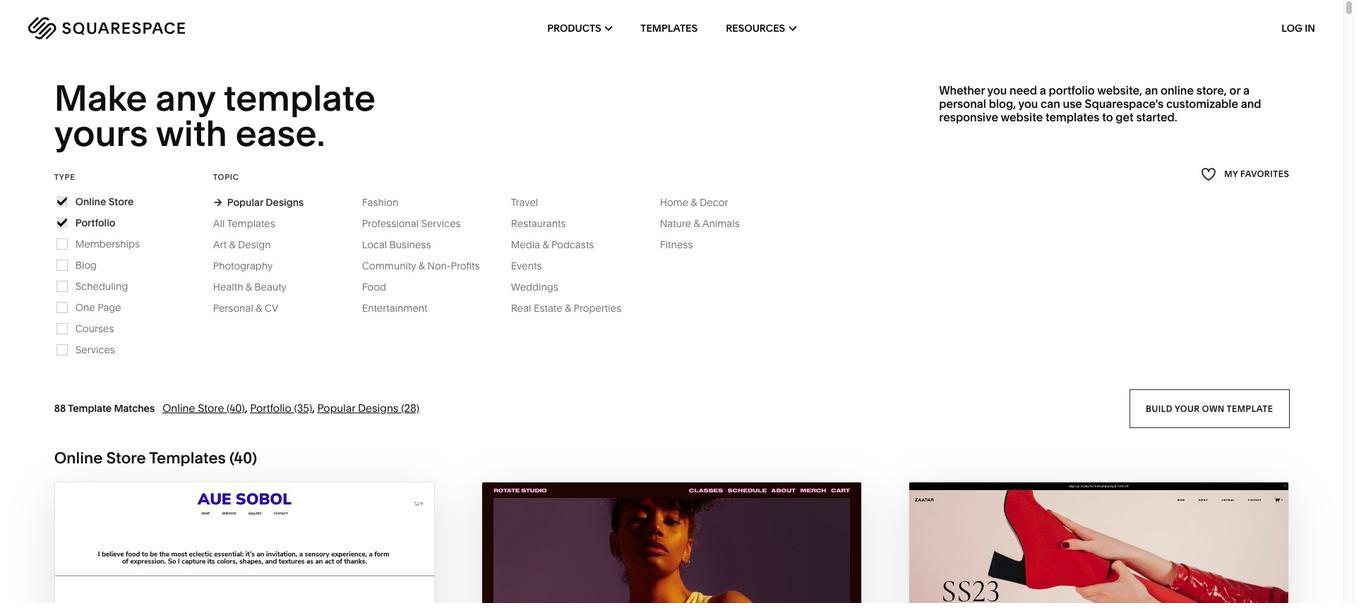 Task type: vqa. For each thing, say whether or not it's contained in the screenshot.
Beauty
yes



Task type: locate. For each thing, give the bounding box(es) containing it.
)
[[252, 449, 257, 468]]

home & decor link
[[660, 196, 742, 209]]

popular up all templates
[[227, 196, 263, 209]]

local
[[362, 238, 387, 251]]

website,
[[1097, 83, 1142, 97]]

online down template
[[54, 449, 103, 468]]

& left cv in the bottom left of the page
[[256, 302, 262, 315]]

art
[[213, 238, 227, 251]]

website
[[1001, 110, 1043, 124]]

local business link
[[362, 238, 445, 251]]

real estate & properties link
[[511, 302, 636, 315]]

& for non-
[[418, 260, 425, 272]]

0 horizontal spatial a
[[1040, 83, 1046, 97]]

0 horizontal spatial ,
[[245, 402, 248, 415]]

favorites
[[1240, 169, 1289, 180]]

all templates link
[[213, 217, 289, 230]]

& right art
[[229, 238, 235, 251]]

local business
[[362, 238, 431, 251]]

None checkbox
[[57, 218, 67, 228]]

1 horizontal spatial popular
[[317, 402, 355, 415]]

0 horizontal spatial services
[[75, 344, 115, 356]]

1 a from the left
[[1040, 83, 1046, 97]]

1 horizontal spatial template
[[1226, 403, 1273, 414]]

you left can
[[1018, 97, 1038, 111]]

events link
[[511, 260, 556, 272]]

a right need
[[1040, 83, 1046, 97]]

online for online store templates ( 40 )
[[54, 449, 103, 468]]

fitness link
[[660, 238, 707, 251]]

1 horizontal spatial ,
[[312, 402, 315, 415]]

, left portfolio (35) link
[[245, 402, 248, 415]]

professional services link
[[362, 217, 475, 230]]

0 horizontal spatial popular
[[227, 196, 263, 209]]

& right health
[[246, 281, 252, 294]]

health
[[213, 281, 243, 294]]

0 vertical spatial online
[[75, 195, 106, 208]]

0 horizontal spatial portfolio
[[75, 217, 115, 229]]

(35)
[[294, 402, 312, 415]]

, left popular designs (28) link
[[312, 402, 315, 415]]

1 horizontal spatial templates
[[227, 217, 275, 230]]

a right or
[[1243, 83, 1250, 97]]

portfolio down online store
[[75, 217, 115, 229]]

& left 'non-' at the top left of the page
[[418, 260, 425, 272]]

store up memberships
[[108, 195, 134, 208]]

2 horizontal spatial templates
[[640, 22, 698, 35]]

& for podcasts
[[542, 238, 549, 251]]

food link
[[362, 281, 400, 294]]

business
[[389, 238, 431, 251]]

a
[[1040, 83, 1046, 97], [1243, 83, 1250, 97]]

2 vertical spatial store
[[106, 449, 146, 468]]

services down 'courses' in the bottom of the page
[[75, 344, 115, 356]]

yours
[[54, 112, 148, 156]]

& right media
[[542, 238, 549, 251]]

0 vertical spatial designs
[[266, 196, 304, 209]]

& right estate
[[565, 302, 571, 315]]

real estate & properties
[[511, 302, 621, 315]]

&
[[691, 196, 697, 209], [694, 217, 700, 230], [229, 238, 235, 251], [542, 238, 549, 251], [418, 260, 425, 272], [246, 281, 252, 294], [256, 302, 262, 315], [565, 302, 571, 315]]

home
[[660, 196, 688, 209]]

0 vertical spatial template
[[224, 76, 376, 120]]

1 vertical spatial designs
[[358, 402, 399, 415]]

media & podcasts
[[511, 238, 594, 251]]

online right matches
[[162, 402, 195, 415]]

store
[[108, 195, 134, 208], [198, 402, 224, 415], [106, 449, 146, 468]]

online store
[[75, 195, 134, 208]]

& right home
[[691, 196, 697, 209]]

40
[[234, 449, 252, 468]]

& right nature
[[694, 217, 700, 230]]

properties
[[574, 302, 621, 315]]

use
[[1063, 97, 1082, 111]]

(40)
[[227, 402, 245, 415]]

online for online store (40) , portfolio (35) , popular designs (28)
[[162, 402, 195, 415]]

online store (40) , portfolio (35) , popular designs (28)
[[162, 402, 419, 415]]

type
[[54, 172, 75, 182]]

template
[[68, 402, 112, 415]]

,
[[245, 402, 248, 415], [312, 402, 315, 415]]

0 horizontal spatial template
[[224, 76, 376, 120]]

services
[[421, 217, 461, 230], [75, 344, 115, 356]]

88 template matches
[[54, 402, 155, 415]]

media & podcasts link
[[511, 238, 608, 251]]

my
[[1224, 169, 1238, 180]]

2 vertical spatial templates
[[149, 449, 226, 468]]

community & non-profits link
[[362, 260, 494, 272]]

online for online store
[[75, 195, 106, 208]]

matches
[[114, 402, 155, 415]]

entertainment link
[[362, 302, 442, 315]]

1 horizontal spatial portfolio
[[250, 402, 291, 415]]

1 vertical spatial template
[[1226, 403, 1273, 414]]

2 , from the left
[[312, 402, 315, 415]]

courses
[[75, 322, 114, 335]]

& for decor
[[691, 196, 697, 209]]

get
[[1116, 110, 1134, 124]]

my favorites
[[1224, 169, 1289, 180]]

1 vertical spatial online
[[162, 402, 195, 415]]

community
[[362, 260, 416, 272]]

media
[[511, 238, 540, 251]]

design
[[238, 238, 271, 251]]

services up business at left
[[421, 217, 461, 230]]

& for cv
[[256, 302, 262, 315]]

portfolio
[[75, 217, 115, 229], [250, 402, 291, 415]]

squarespace logo image
[[28, 17, 185, 40]]

fitness
[[660, 238, 693, 251]]

1 horizontal spatial a
[[1243, 83, 1250, 97]]

& for beauty
[[246, 281, 252, 294]]

my favorites link
[[1201, 165, 1289, 184]]

1 vertical spatial store
[[198, 402, 224, 415]]

podcasts
[[551, 238, 594, 251]]

restaurants link
[[511, 217, 580, 230]]

store left (40)
[[198, 402, 224, 415]]

need
[[1010, 83, 1037, 97]]

portfolio left (35)
[[250, 402, 291, 415]]

or
[[1229, 83, 1241, 97]]

1 vertical spatial popular
[[317, 402, 355, 415]]

food
[[362, 281, 386, 294]]

1 vertical spatial portfolio
[[250, 402, 291, 415]]

squarespace's
[[1085, 97, 1164, 111]]

1 horizontal spatial services
[[421, 217, 461, 230]]

personal & cv link
[[213, 302, 292, 315]]

1 vertical spatial templates
[[227, 217, 275, 230]]

all templates
[[213, 217, 275, 230]]

1 , from the left
[[245, 402, 248, 415]]

aue sobol element
[[55, 483, 434, 604]]

0 vertical spatial services
[[421, 217, 461, 230]]

store down matches
[[106, 449, 146, 468]]

2 vertical spatial online
[[54, 449, 103, 468]]

zaatar image
[[909, 483, 1289, 604]]

one page
[[75, 301, 121, 314]]

popular right (35)
[[317, 402, 355, 415]]

online up memberships
[[75, 195, 106, 208]]

0 vertical spatial store
[[108, 195, 134, 208]]

0 horizontal spatial templates
[[149, 449, 226, 468]]

you left need
[[987, 83, 1007, 97]]

0 horizontal spatial designs
[[266, 196, 304, 209]]

designs up all templates link
[[266, 196, 304, 209]]

templates
[[640, 22, 698, 35], [227, 217, 275, 230], [149, 449, 226, 468]]

store for online store (40) , portfolio (35) , popular designs (28)
[[198, 402, 224, 415]]

started.
[[1136, 110, 1177, 124]]

designs left "(28)"
[[358, 402, 399, 415]]



Task type: describe. For each thing, give the bounding box(es) containing it.
rotate image
[[482, 483, 861, 604]]

templates link
[[640, 0, 698, 56]]

portfolio
[[1049, 83, 1095, 97]]

1 horizontal spatial you
[[1018, 97, 1038, 111]]

0 vertical spatial portfolio
[[75, 217, 115, 229]]

topic
[[213, 172, 239, 182]]

build your own template
[[1146, 403, 1273, 414]]

fashion link
[[362, 196, 412, 209]]

squarespace logo link
[[28, 17, 286, 40]]

restaurants
[[511, 217, 566, 230]]

own
[[1202, 403, 1224, 414]]

log
[[1282, 22, 1302, 35]]

1 horizontal spatial designs
[[358, 402, 399, 415]]

page
[[98, 301, 121, 314]]

blog,
[[989, 97, 1016, 111]]

scheduling
[[75, 280, 128, 293]]

your
[[1175, 403, 1200, 414]]

profits
[[451, 260, 480, 272]]

whether you need a portfolio website, an online store, or a personal blog, you can use squarespace's customizable and responsive website templates to get started.
[[939, 83, 1261, 124]]

& for design
[[229, 238, 235, 251]]

(28)
[[401, 402, 419, 415]]

0 horizontal spatial you
[[987, 83, 1007, 97]]

in
[[1305, 22, 1315, 35]]

popular designs
[[227, 196, 304, 209]]

whether
[[939, 83, 985, 97]]

templates
[[1046, 110, 1100, 124]]

non-
[[427, 260, 451, 272]]

0 vertical spatial popular
[[227, 196, 263, 209]]

nature & animals link
[[660, 217, 754, 230]]

photography
[[213, 260, 273, 272]]

log             in
[[1282, 22, 1315, 35]]

art & design link
[[213, 238, 285, 251]]

home & decor
[[660, 196, 728, 209]]

weddings
[[511, 281, 558, 294]]

beauty
[[254, 281, 287, 294]]

health & beauty
[[213, 281, 287, 294]]

travel
[[511, 196, 538, 209]]

build
[[1146, 403, 1173, 414]]

popular designs link
[[213, 196, 304, 209]]

1 vertical spatial services
[[75, 344, 115, 356]]

popular designs (28) link
[[317, 402, 419, 415]]

2 a from the left
[[1243, 83, 1250, 97]]

nature & animals
[[660, 217, 740, 230]]

make any template yours with ease.
[[54, 76, 383, 156]]

photography link
[[213, 260, 287, 272]]

responsive
[[939, 110, 998, 124]]

store,
[[1196, 83, 1227, 97]]

rotate element
[[482, 483, 861, 604]]

template inside make any template yours with ease.
[[224, 76, 376, 120]]

an
[[1145, 83, 1158, 97]]

personal & cv
[[213, 302, 278, 315]]

zaatar element
[[909, 483, 1289, 604]]

online
[[1161, 83, 1194, 97]]

blog
[[75, 259, 97, 272]]

with
[[156, 112, 227, 156]]

nature
[[660, 217, 691, 230]]

personal
[[939, 97, 986, 111]]

estate
[[534, 302, 562, 315]]

& for animals
[[694, 217, 700, 230]]

aue sobol image
[[55, 483, 434, 604]]

cv
[[265, 302, 278, 315]]

any
[[156, 76, 215, 120]]

decor
[[700, 196, 728, 209]]

build your own template button
[[1129, 390, 1289, 428]]

0 vertical spatial templates
[[640, 22, 698, 35]]

template inside button
[[1226, 403, 1273, 414]]

professional
[[362, 217, 419, 230]]

one
[[75, 301, 95, 314]]

(
[[229, 449, 234, 468]]

store for online store
[[108, 195, 134, 208]]

travel link
[[511, 196, 552, 209]]

products button
[[547, 0, 612, 56]]

personal
[[213, 302, 253, 315]]

entertainment
[[362, 302, 427, 315]]

can
[[1041, 97, 1060, 111]]

store for online store templates ( 40 )
[[106, 449, 146, 468]]

and
[[1241, 97, 1261, 111]]

memberships
[[75, 238, 140, 250]]

health & beauty link
[[213, 281, 301, 294]]

real
[[511, 302, 531, 315]]

products
[[547, 22, 601, 35]]

online store (40) link
[[162, 402, 245, 415]]

events
[[511, 260, 542, 272]]

weddings link
[[511, 281, 572, 294]]

88
[[54, 402, 66, 415]]

all
[[213, 217, 225, 230]]

customizable
[[1166, 97, 1238, 111]]

portfolio (35) link
[[250, 402, 312, 415]]

professional services
[[362, 217, 461, 230]]



